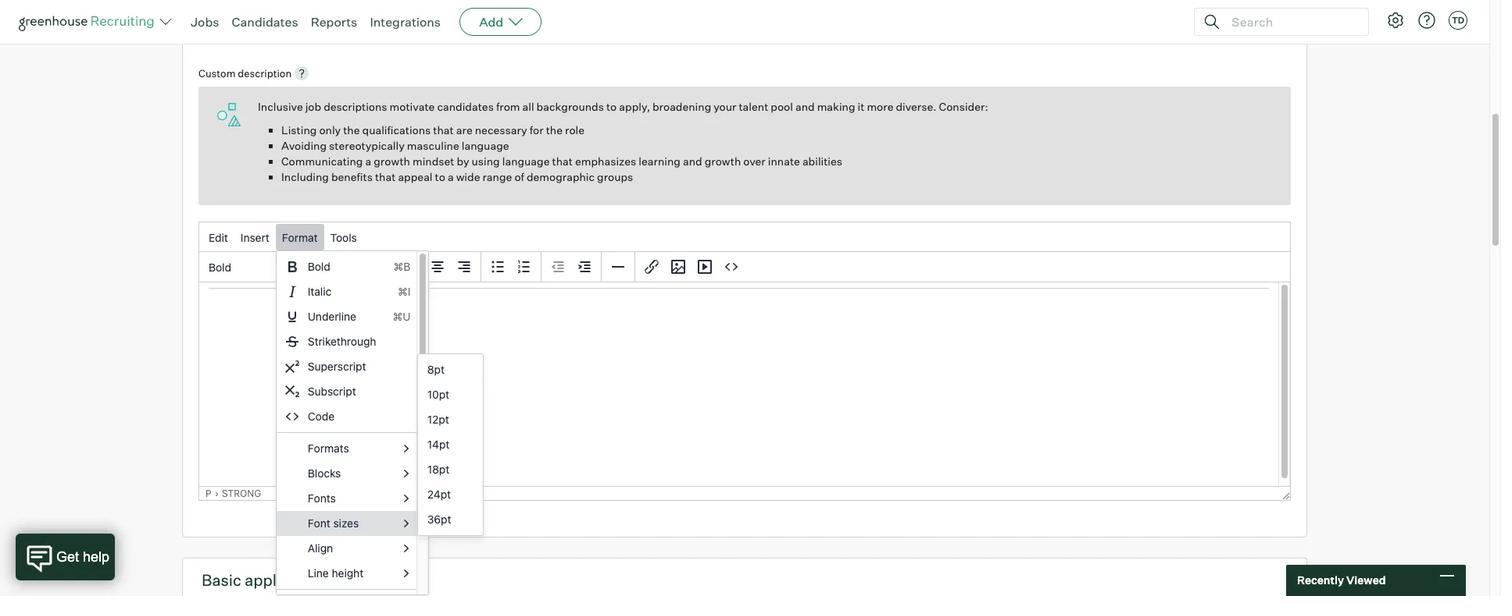 Task type: describe. For each thing, give the bounding box(es) containing it.
menu item containing bold
[[276, 255, 417, 280]]

inclusive job descriptions motivate candidates from all backgrounds to apply, broadening your talent pool and making it more diverse. consider:
[[258, 100, 988, 113]]

1 toolbar from the left
[[308, 253, 395, 283]]

for
[[530, 124, 544, 137]]

description for post description
[[238, 15, 321, 35]]

basic application information
[[202, 571, 414, 591]]

qualifications
[[362, 124, 431, 137]]

bold inside dropdown button
[[209, 261, 231, 274]]

backgrounds
[[536, 100, 604, 113]]

mindset
[[413, 155, 454, 168]]

reports link
[[311, 14, 357, 30]]

strong button
[[222, 489, 261, 500]]

basic
[[202, 571, 241, 591]]

align menu item
[[276, 537, 417, 562]]

motivate
[[390, 100, 435, 113]]

custom
[[198, 67, 236, 80]]

td button
[[1449, 11, 1467, 30]]

18pt
[[427, 464, 449, 477]]

insert button
[[234, 224, 276, 251]]

menu bar containing edit
[[199, 223, 1290, 253]]

1 vertical spatial language
[[502, 155, 550, 168]]

information
[[329, 571, 414, 591]]

stereotypically
[[329, 139, 405, 153]]

0 vertical spatial to
[[606, 100, 617, 113]]

jobs
[[191, 14, 219, 30]]

align
[[308, 542, 333, 556]]

including
[[281, 170, 329, 184]]

more
[[867, 100, 893, 113]]

⌘b
[[394, 260, 411, 274]]

resize image
[[1282, 493, 1290, 501]]

recently
[[1297, 575, 1344, 588]]

⌘i
[[398, 285, 411, 299]]

viewed
[[1346, 575, 1386, 588]]

superscript menu item
[[276, 355, 417, 380]]

listing only the qualifications that are necessary for the role avoiding stereotypically masculine language communicating a growth mindset by using language that emphasizes learning and growth over innate abilities including benefits that appeal to a wide range of demographic groups
[[281, 124, 842, 184]]

inclusive
[[258, 100, 303, 113]]

add button
[[460, 8, 542, 36]]

benefits
[[331, 170, 373, 184]]

subscript menu item
[[276, 380, 417, 405]]

descriptions
[[324, 100, 387, 113]]

code menu item
[[276, 405, 417, 430]]

post
[[202, 15, 234, 35]]

add
[[479, 14, 503, 30]]

edit button
[[202, 224, 234, 251]]

role
[[565, 124, 584, 137]]

format button
[[276, 224, 324, 251]]

only
[[319, 124, 341, 137]]

greenhouse recruiting image
[[19, 13, 159, 31]]

superscript
[[308, 360, 366, 374]]

code
[[308, 410, 334, 424]]

font
[[308, 517, 330, 531]]

innate
[[768, 155, 800, 168]]

2 the from the left
[[546, 124, 563, 137]]

p › strong
[[206, 489, 261, 500]]

communicating
[[281, 155, 363, 168]]

wide
[[456, 170, 480, 184]]

4 toolbar from the left
[[541, 253, 602, 283]]

insert
[[241, 231, 269, 244]]

description for custom description
[[238, 67, 292, 80]]

consider:
[[939, 100, 988, 113]]

td
[[1452, 15, 1464, 26]]

font sizes
[[308, 517, 359, 531]]

1 the from the left
[[343, 124, 360, 137]]

candidates link
[[232, 14, 298, 30]]

bold group
[[199, 252, 1290, 283]]

of
[[514, 170, 524, 184]]

candidates
[[232, 14, 298, 30]]

recently viewed
[[1297, 575, 1386, 588]]

menu containing bold
[[276, 251, 429, 597]]

navigation containing p
[[206, 489, 1276, 500]]

24pt
[[427, 489, 451, 502]]

›
[[215, 489, 219, 500]]

diverse.
[[896, 100, 937, 113]]

14pt
[[427, 439, 450, 452]]

2 toolbar from the left
[[395, 253, 481, 283]]

menu item containing italic
[[276, 280, 417, 305]]

formats menu item
[[276, 437, 417, 462]]



Task type: locate. For each thing, give the bounding box(es) containing it.
to
[[606, 100, 617, 113], [435, 170, 445, 184]]

tools
[[330, 231, 357, 244]]

1 growth from the left
[[374, 155, 410, 168]]

the right only on the top of the page
[[343, 124, 360, 137]]

36pt
[[427, 514, 451, 527]]

custom description
[[198, 67, 292, 80]]

0 horizontal spatial bold
[[209, 261, 231, 274]]

the right for
[[546, 124, 563, 137]]

0 horizontal spatial a
[[365, 155, 371, 168]]

that left appeal
[[375, 170, 396, 184]]

fonts menu item
[[276, 487, 417, 512]]

edit
[[209, 231, 228, 244]]

from
[[496, 100, 520, 113]]

12pt
[[427, 413, 449, 427]]

a left wide
[[448, 170, 454, 184]]

1 horizontal spatial the
[[546, 124, 563, 137]]

bold button
[[202, 254, 304, 281]]

1 horizontal spatial bold
[[308, 260, 330, 274]]

tools button
[[324, 224, 363, 251]]

talent
[[739, 100, 768, 113]]

5 toolbar from the left
[[635, 253, 748, 283]]

3 menu item from the top
[[276, 305, 417, 330]]

all
[[522, 100, 534, 113]]

line height
[[308, 567, 363, 581]]

1 horizontal spatial growth
[[705, 155, 741, 168]]

avoiding
[[281, 139, 327, 153]]

your
[[714, 100, 736, 113]]

line height menu item
[[276, 562, 417, 587]]

0 vertical spatial a
[[365, 155, 371, 168]]

⌘u
[[393, 310, 411, 324]]

menu item up strikethrough on the bottom
[[276, 305, 417, 330]]

line
[[308, 567, 329, 581]]

1 vertical spatial and
[[683, 155, 702, 168]]

0 vertical spatial and
[[795, 100, 815, 113]]

language up the of
[[502, 155, 550, 168]]

appeal
[[398, 170, 433, 184]]

and inside listing only the qualifications that are necessary for the role avoiding stereotypically masculine language communicating a growth mindset by using language that emphasizes learning and growth over innate abilities including benefits that appeal to a wide range of demographic groups
[[683, 155, 702, 168]]

2 menu item from the top
[[276, 280, 417, 305]]

1 description from the top
[[238, 15, 321, 35]]

integrations
[[370, 14, 441, 30]]

height
[[332, 567, 363, 581]]

and right learning
[[683, 155, 702, 168]]

1 vertical spatial to
[[435, 170, 445, 184]]

language up using
[[462, 139, 509, 153]]

font sizes menu item
[[276, 512, 417, 537]]

post description
[[202, 15, 321, 35]]

3 toolbar from the left
[[481, 253, 541, 283]]

0 horizontal spatial the
[[343, 124, 360, 137]]

and
[[795, 100, 815, 113], [683, 155, 702, 168]]

strikethrough menu item
[[276, 330, 417, 355]]

navigation
[[206, 489, 1276, 500]]

blocks menu item
[[276, 462, 417, 487]]

broadening
[[652, 100, 711, 113]]

menu item down line height menu item
[[276, 594, 417, 597]]

the
[[343, 124, 360, 137], [546, 124, 563, 137]]

toolbar
[[308, 253, 395, 283], [395, 253, 481, 283], [481, 253, 541, 283], [541, 253, 602, 283], [635, 253, 748, 283]]

1 vertical spatial description
[[238, 67, 292, 80]]

by
[[457, 155, 469, 168]]

to inside listing only the qualifications that are necessary for the role avoiding stereotypically masculine language communicating a growth mindset by using language that emphasizes learning and growth over innate abilities including benefits that appeal to a wide range of demographic groups
[[435, 170, 445, 184]]

integrations link
[[370, 14, 441, 30]]

abilities
[[802, 155, 842, 168]]

0 vertical spatial that
[[433, 124, 454, 137]]

application
[[245, 571, 326, 591]]

that up demographic
[[552, 155, 573, 168]]

2 growth from the left
[[705, 155, 741, 168]]

2 vertical spatial that
[[375, 170, 396, 184]]

sizes
[[333, 517, 359, 531]]

menu
[[276, 251, 429, 597]]

emphasizes
[[575, 155, 636, 168]]

0 horizontal spatial and
[[683, 155, 702, 168]]

apply,
[[619, 100, 650, 113]]

a down stereotypically
[[365, 155, 371, 168]]

over
[[743, 155, 766, 168]]

2 horizontal spatial that
[[552, 155, 573, 168]]

4 menu item from the top
[[276, 594, 417, 597]]

1 vertical spatial that
[[552, 155, 573, 168]]

1 horizontal spatial that
[[433, 124, 454, 137]]

formats
[[308, 442, 349, 456]]

pool
[[771, 100, 793, 113]]

growth
[[374, 155, 410, 168], [705, 155, 741, 168]]

learning
[[639, 155, 681, 168]]

making
[[817, 100, 855, 113]]

menu item down tools popup button
[[276, 255, 417, 280]]

masculine
[[407, 139, 459, 153]]

that up masculine
[[433, 124, 454, 137]]

underline
[[308, 310, 356, 324]]

1 vertical spatial a
[[448, 170, 454, 184]]

p
[[206, 489, 211, 500]]

Search text field
[[1228, 11, 1354, 33]]

blocks
[[308, 467, 341, 481]]

0 horizontal spatial that
[[375, 170, 396, 184]]

and right pool
[[795, 100, 815, 113]]

demographic
[[527, 170, 595, 184]]

menu item containing underline
[[276, 305, 417, 330]]

0 horizontal spatial growth
[[374, 155, 410, 168]]

candidates
[[437, 100, 494, 113]]

1 horizontal spatial and
[[795, 100, 815, 113]]

using
[[472, 155, 500, 168]]

1 menu item from the top
[[276, 255, 417, 280]]

td button
[[1446, 8, 1471, 33]]

description
[[238, 15, 321, 35], [238, 67, 292, 80]]

bold up italic
[[308, 260, 330, 274]]

strong
[[222, 489, 261, 500]]

1 horizontal spatial to
[[606, 100, 617, 113]]

configure image
[[1386, 11, 1405, 30]]

2 description from the top
[[238, 67, 292, 80]]

menu bar
[[199, 223, 1290, 253]]

necessary
[[475, 124, 527, 137]]

10pt
[[427, 388, 449, 402]]

0 horizontal spatial to
[[435, 170, 445, 184]]

language
[[462, 139, 509, 153], [502, 155, 550, 168]]

2 bold from the left
[[209, 261, 231, 274]]

reports
[[311, 14, 357, 30]]

format
[[282, 231, 318, 244]]

strikethrough
[[308, 335, 376, 349]]

0 vertical spatial language
[[462, 139, 509, 153]]

to down mindset
[[435, 170, 445, 184]]

jobs link
[[191, 14, 219, 30]]

listing
[[281, 124, 317, 137]]

1 bold from the left
[[308, 260, 330, 274]]

job
[[305, 100, 321, 113]]

range
[[482, 170, 512, 184]]

bold down edit
[[209, 261, 231, 274]]

p button
[[206, 489, 211, 500]]

menu item up underline
[[276, 280, 417, 305]]

growth left over
[[705, 155, 741, 168]]

subscript
[[308, 385, 356, 399]]

it
[[858, 100, 864, 113]]

1 horizontal spatial a
[[448, 170, 454, 184]]

fonts
[[308, 492, 336, 506]]

to left apply,
[[606, 100, 617, 113]]

menu item
[[276, 255, 417, 280], [276, 280, 417, 305], [276, 305, 417, 330], [276, 594, 417, 597]]

italic
[[308, 285, 332, 299]]

0 vertical spatial description
[[238, 15, 321, 35]]

growth up appeal
[[374, 155, 410, 168]]

are
[[456, 124, 473, 137]]

8pt
[[427, 363, 445, 377]]



Task type: vqa. For each thing, say whether or not it's contained in the screenshot.
first toolbar
yes



